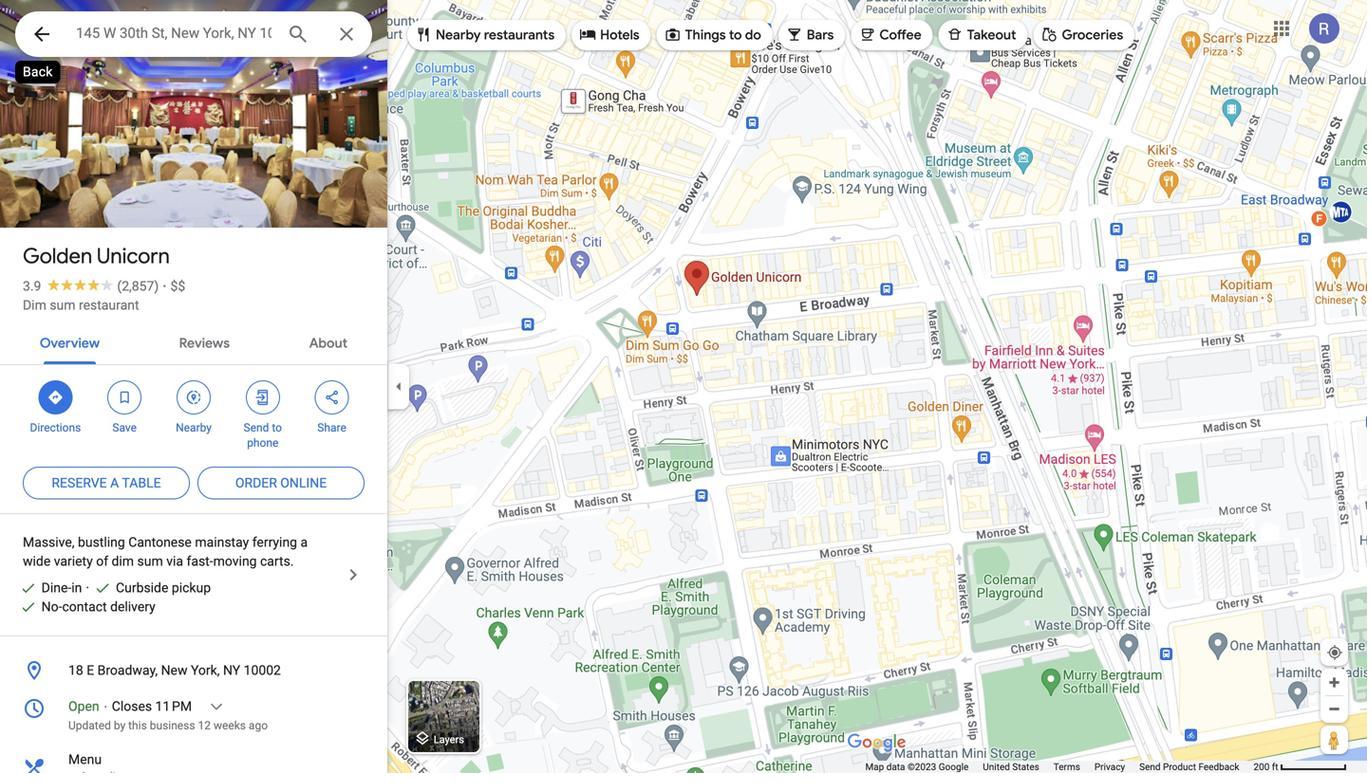 Task type: describe. For each thing, give the bounding box(es) containing it.
to inside send to phone
[[272, 422, 282, 435]]

carts.
[[260, 554, 294, 570]]

golden unicorn main content
[[0, 0, 387, 774]]

closes
[[112, 699, 152, 715]]

2,857 reviews element
[[117, 279, 159, 294]]

$$
[[170, 279, 185, 294]]

overview button
[[25, 319, 115, 365]]

reviews
[[179, 335, 230, 352]]

about
[[309, 335, 348, 352]]

· for ·
[[86, 581, 89, 596]]

share
[[317, 422, 346, 435]]

 hotels
[[579, 24, 640, 45]]

massive, bustling cantonese mainstay ferrying a wide variety of dim sum via fast-moving carts.
[[23, 535, 308, 570]]


[[946, 24, 963, 45]]


[[47, 387, 64, 408]]

terms
[[1054, 762, 1080, 773]]

· for · $$
[[163, 279, 167, 294]]

data
[[887, 762, 905, 773]]

11 pm
[[155, 699, 192, 715]]

this
[[128, 720, 147, 733]]


[[415, 24, 432, 45]]

photos
[[89, 188, 136, 206]]

wide
[[23, 554, 51, 570]]

ny
[[223, 663, 240, 679]]

in
[[71, 581, 82, 596]]

show open hours for the week image
[[208, 699, 225, 716]]

show your location image
[[1326, 645, 1344, 662]]

broadway,
[[97, 663, 158, 679]]

dim sum restaurant
[[23, 298, 139, 313]]

3.9 stars image
[[41, 279, 117, 291]]

massive,
[[23, 535, 75, 551]]


[[1041, 24, 1058, 45]]

no-
[[41, 600, 62, 615]]


[[323, 387, 340, 408]]

· $$
[[163, 279, 185, 294]]

order
[[235, 475, 277, 491]]

of
[[96, 554, 108, 570]]

collapse side panel image
[[388, 376, 409, 397]]

curbside
[[116, 581, 168, 596]]

restaurant
[[79, 298, 139, 313]]

restaurants
[[484, 27, 555, 44]]

18 e broadway, new york, ny 10002
[[68, 663, 281, 679]]

bustling
[[78, 535, 125, 551]]

google
[[939, 762, 969, 773]]

price: moderate element
[[170, 279, 185, 294]]

a inside 'massive, bustling cantonese mainstay ferrying a wide variety of dim sum via fast-moving carts.'
[[301, 535, 308, 551]]

layers
[[434, 734, 464, 746]]

reserve a table
[[52, 475, 161, 491]]


[[116, 387, 133, 408]]

product
[[1163, 762, 1196, 773]]

 search field
[[15, 11, 372, 61]]

moving
[[213, 554, 257, 570]]

hours image
[[23, 698, 46, 721]]

mainstay
[[195, 535, 249, 551]]

to inside ' things to do'
[[729, 27, 742, 44]]

send for send to phone
[[244, 422, 269, 435]]

offers curbside pickup group
[[86, 579, 211, 598]]

photo of golden unicorn image
[[0, 0, 387, 243]]

 takeout
[[946, 24, 1016, 45]]

reviews button
[[164, 319, 245, 365]]

send product feedback
[[1140, 762, 1240, 773]]

phone
[[247, 437, 279, 450]]

do
[[745, 27, 761, 44]]

google maps element
[[0, 0, 1367, 774]]


[[664, 24, 681, 45]]

send for send product feedback
[[1140, 762, 1161, 773]]

save
[[112, 422, 137, 435]]

send product feedback button
[[1140, 761, 1240, 774]]

reserve a table link
[[23, 461, 190, 506]]

18 e broadway, new york, ny 10002 button
[[0, 652, 387, 690]]


[[185, 387, 202, 408]]


[[579, 24, 596, 45]]

pickup
[[172, 581, 211, 596]]

sum inside 'massive, bustling cantonese mainstay ferrying a wide variety of dim sum via fast-moving carts.'
[[137, 554, 163, 570]]

takeout
[[967, 27, 1016, 44]]

directions
[[30, 422, 81, 435]]

 nearby restaurants
[[415, 24, 555, 45]]

©2023
[[908, 762, 936, 773]]

privacy
[[1095, 762, 1125, 773]]

unicorn
[[97, 243, 170, 270]]

groceries
[[1062, 27, 1123, 44]]

ago
[[249, 720, 268, 733]]

bars
[[807, 27, 834, 44]]

about button
[[294, 319, 363, 365]]

ferrying
[[252, 535, 297, 551]]

order online
[[235, 475, 327, 491]]

variety
[[54, 554, 93, 570]]

0 horizontal spatial a
[[110, 475, 119, 491]]

weeks
[[214, 720, 246, 733]]

terms button
[[1054, 761, 1080, 774]]

united
[[983, 762, 1010, 773]]

nearby inside " nearby restaurants"
[[436, 27, 481, 44]]

nearby inside actions for golden unicorn region
[[176, 422, 212, 435]]



Task type: vqa. For each thing, say whether or not it's contained in the screenshot.


Task type: locate. For each thing, give the bounding box(es) containing it.
footer inside 'google maps' element
[[865, 761, 1254, 774]]

3,639 photos button
[[14, 180, 144, 214]]


[[786, 24, 803, 45]]

·
[[163, 279, 167, 294], [86, 581, 89, 596]]

sum down 3.9 stars image in the left top of the page
[[50, 298, 76, 313]]

12
[[198, 720, 211, 733]]

0 horizontal spatial nearby
[[176, 422, 212, 435]]

 things to do
[[664, 24, 761, 45]]

sum
[[50, 298, 76, 313], [137, 554, 163, 570]]


[[254, 387, 271, 408]]

None field
[[76, 22, 272, 45]]

200 ft button
[[1254, 762, 1347, 773]]

1 vertical spatial to
[[272, 422, 282, 435]]

menu
[[68, 752, 102, 768]]

to left do
[[729, 27, 742, 44]]

0 vertical spatial to
[[729, 27, 742, 44]]

0 vertical spatial a
[[110, 475, 119, 491]]

map data ©2023 google
[[865, 762, 969, 773]]

1 horizontal spatial to
[[729, 27, 742, 44]]

0 horizontal spatial to
[[272, 422, 282, 435]]

 button
[[15, 11, 68, 61]]

golden
[[23, 243, 92, 270]]

feedback
[[1199, 762, 1240, 773]]

things
[[685, 27, 726, 44]]

united states button
[[983, 761, 1039, 774]]

send
[[244, 422, 269, 435], [1140, 762, 1161, 773]]

footer
[[865, 761, 1254, 774]]

· right in
[[86, 581, 89, 596]]

1 vertical spatial sum
[[137, 554, 163, 570]]

menu link
[[0, 742, 387, 774]]

send inside send product feedback button
[[1140, 762, 1161, 773]]

united states
[[983, 762, 1039, 773]]

· left $$
[[163, 279, 167, 294]]

serves dine-in group
[[11, 579, 82, 598]]

send up phone
[[244, 422, 269, 435]]

· inside offers curbside pickup group
[[86, 581, 89, 596]]

to
[[729, 27, 742, 44], [272, 422, 282, 435]]

200
[[1254, 762, 1270, 773]]

3.9
[[23, 279, 41, 294]]

send inside send to phone
[[244, 422, 269, 435]]

send left 'product'
[[1140, 762, 1161, 773]]

show street view coverage image
[[1321, 726, 1348, 755]]

business
[[150, 720, 195, 733]]

1 vertical spatial a
[[301, 535, 308, 551]]

open ⋅ closes 11 pm
[[68, 699, 192, 715]]

zoom in image
[[1327, 676, 1342, 690]]

1 horizontal spatial sum
[[137, 554, 163, 570]]

1 horizontal spatial send
[[1140, 762, 1161, 773]]

send to phone
[[244, 422, 282, 450]]

0 horizontal spatial ·
[[86, 581, 89, 596]]

1 horizontal spatial ·
[[163, 279, 167, 294]]

cantonese
[[128, 535, 192, 551]]

sum inside "button"
[[50, 298, 76, 313]]

none field inside 145 w 30th st, new york, ny 10001 field
[[76, 22, 272, 45]]

0 vertical spatial send
[[244, 422, 269, 435]]

delivery
[[110, 600, 156, 615]]

updated by this business 12 weeks ago
[[68, 720, 268, 733]]

sum down cantonese
[[137, 554, 163, 570]]

3,639 photos
[[48, 188, 136, 206]]

states
[[1013, 762, 1039, 773]]

nearby down ''
[[176, 422, 212, 435]]

york,
[[191, 663, 220, 679]]

1 vertical spatial send
[[1140, 762, 1161, 773]]

coffee
[[880, 27, 922, 44]]

to up phone
[[272, 422, 282, 435]]

has no-contact delivery group
[[11, 598, 156, 617]]

ft
[[1272, 762, 1279, 773]]

145 W 30th St, New York, NY 10001 field
[[15, 11, 372, 57]]

nearby right 
[[436, 27, 481, 44]]

updated
[[68, 720, 111, 733]]

18
[[68, 663, 83, 679]]

hotels
[[600, 27, 640, 44]]

open
[[68, 699, 99, 715]]

google account: ruby anderson  
(rubyanndersson@gmail.com) image
[[1309, 13, 1340, 44]]

1 vertical spatial nearby
[[176, 422, 212, 435]]

no-contact delivery
[[41, 600, 156, 615]]

 groceries
[[1041, 24, 1123, 45]]

dine-
[[41, 581, 71, 596]]

1 horizontal spatial a
[[301, 535, 308, 551]]

dim sum restaurant button
[[23, 296, 139, 315]]

1 horizontal spatial nearby
[[436, 27, 481, 44]]


[[30, 20, 53, 48]]

footer containing map data ©2023 google
[[865, 761, 1254, 774]]

0 vertical spatial nearby
[[436, 27, 481, 44]]

0 vertical spatial ·
[[163, 279, 167, 294]]

e
[[87, 663, 94, 679]]

overview
[[40, 335, 100, 352]]

tab list containing overview
[[0, 319, 387, 365]]

golden unicorn
[[23, 243, 170, 270]]

dine-in
[[41, 581, 82, 596]]

tab list inside 'google maps' element
[[0, 319, 387, 365]]

a right ferrying
[[301, 535, 308, 551]]

a left the table
[[110, 475, 119, 491]]

a
[[110, 475, 119, 491], [301, 535, 308, 551]]

1 vertical spatial ·
[[86, 581, 89, 596]]


[[859, 24, 876, 45]]

privacy button
[[1095, 761, 1125, 774]]

information for golden unicorn region
[[0, 652, 387, 774]]

zoom out image
[[1327, 703, 1342, 717]]

map
[[865, 762, 884, 773]]

reserve
[[52, 475, 107, 491]]

actions for golden unicorn region
[[0, 366, 387, 461]]

nearby
[[436, 27, 481, 44], [176, 422, 212, 435]]

table
[[122, 475, 161, 491]]

0 horizontal spatial sum
[[50, 298, 76, 313]]

0 horizontal spatial send
[[244, 422, 269, 435]]

 coffee
[[859, 24, 922, 45]]

tab list
[[0, 319, 387, 365]]

0 vertical spatial sum
[[50, 298, 76, 313]]

order online link
[[197, 461, 365, 506]]

 bars
[[786, 24, 834, 45]]

by
[[114, 720, 125, 733]]

new
[[161, 663, 188, 679]]

fast-
[[187, 554, 213, 570]]

3,639
[[48, 188, 86, 206]]



